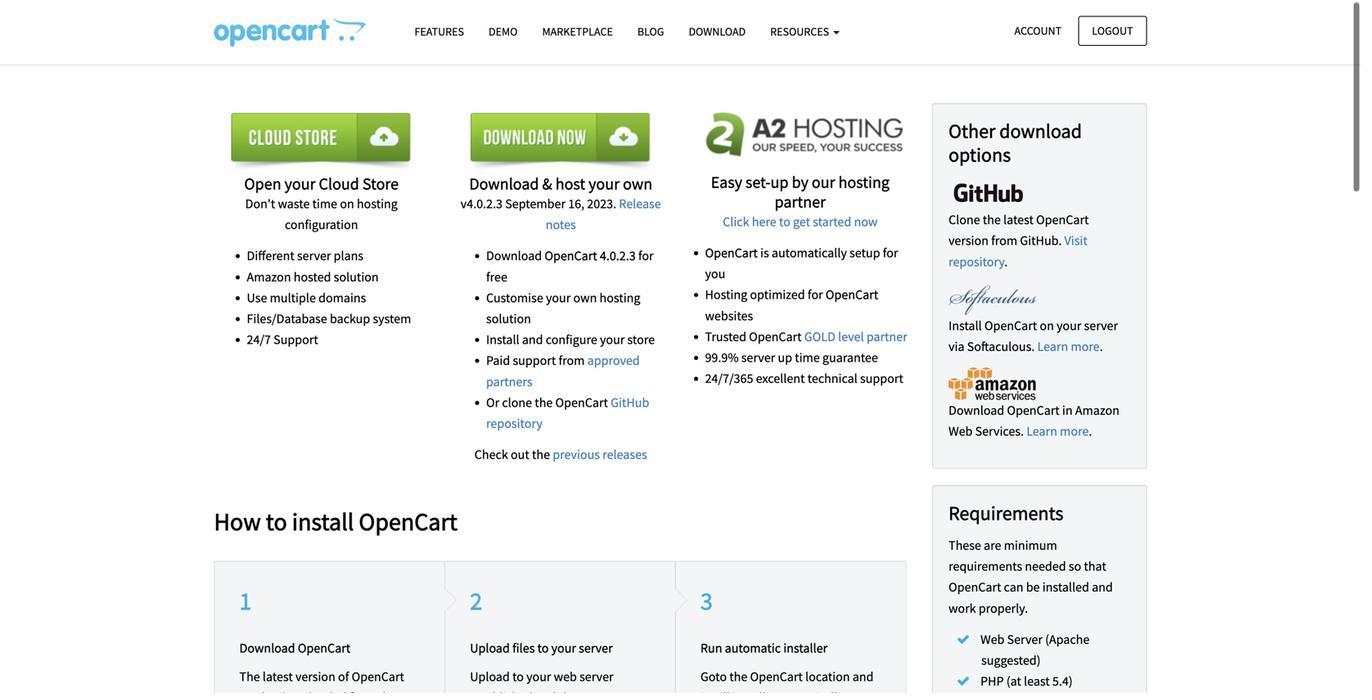 Task type: locate. For each thing, give the bounding box(es) containing it.
repository inside github repository
[[486, 415, 543, 432]]

solution inside customise your own hosting solution install and configure your store
[[486, 311, 531, 327]]

files
[[513, 640, 535, 657]]

be left downloaded
[[262, 690, 275, 693]]

hosting inside 'open your cloud store don't waste time on hosting configuration'
[[357, 196, 398, 212]]

web server (apache suggested) php (at least 5.4)
[[981, 632, 1090, 690]]

latest inside clone the latest opencart version from github.
[[1004, 212, 1034, 228]]

up up excellent
[[778, 350, 792, 366]]

0 vertical spatial upload
[[470, 640, 510, 657]]

1 horizontal spatial solution
[[486, 311, 531, 327]]

download up services. at the right of the page
[[949, 402, 1005, 419]]

downloaded
[[278, 690, 347, 693]]

learn more link down "in"
[[1027, 423, 1089, 440]]

the inside clone the latest opencart version from github.
[[983, 212, 1001, 228]]

learn
[[1038, 339, 1069, 355], [1027, 423, 1058, 440]]

download right "blog"
[[689, 24, 746, 39]]

support
[[513, 353, 556, 369], [860, 371, 904, 387]]

to left get at the right top of the page
[[779, 214, 791, 230]]

upload left files
[[470, 640, 510, 657]]

to up established
[[513, 669, 524, 685]]

partner up the click here to get started now link
[[775, 192, 826, 212]]

september
[[505, 196, 566, 212]]

install inside goto the opencart location and it will install automatically.
[[733, 690, 766, 693]]

1 vertical spatial latest
[[263, 669, 293, 685]]

your inside 'open your cloud store don't waste time on hosting configuration'
[[285, 174, 316, 194]]

hosting optimized for opencart websites trusted opencart gold level partner 99.9% server up time guarantee 24/7/365 excellent technical support
[[705, 287, 908, 387]]

2 horizontal spatial hosting
[[839, 172, 890, 192]]

partner inside hosting optimized for opencart websites trusted opencart gold level partner 99.9% server up time guarantee 24/7/365 excellent technical support
[[867, 329, 908, 345]]

. for on
[[1100, 339, 1103, 355]]

own up release
[[623, 174, 653, 194]]

can up properly.
[[1004, 579, 1024, 596]]

0 horizontal spatial .
[[1005, 254, 1008, 270]]

learn more link
[[1038, 339, 1100, 355], [1027, 423, 1089, 440]]

1 vertical spatial repository
[[486, 415, 543, 432]]

approved
[[588, 353, 640, 369]]

guarantee
[[823, 350, 878, 366]]

2 vertical spatial hosting
[[600, 290, 641, 306]]

opencart inside goto the opencart location and it will install automatically.
[[750, 669, 803, 685]]

goto the opencart location and it will install automatically.
[[701, 669, 874, 693]]

0 vertical spatial from
[[992, 233, 1018, 249]]

own down for free
[[573, 290, 597, 306]]

1 horizontal spatial for
[[808, 287, 823, 303]]

1 vertical spatial upload
[[470, 669, 510, 685]]

the down web
[[559, 690, 577, 693]]

0 horizontal spatial version
[[296, 669, 336, 685]]

more down "in"
[[1060, 423, 1089, 440]]

repository for the
[[949, 254, 1005, 270]]

up inside easy set-up by our hosting partner click here to get started now
[[771, 172, 789, 192]]

1 horizontal spatial latest
[[1004, 212, 1034, 228]]

or
[[486, 394, 500, 411]]

from
[[992, 233, 1018, 249], [559, 353, 585, 369], [349, 690, 376, 693]]

0 vertical spatial partner
[[775, 192, 826, 212]]

1 vertical spatial time
[[795, 350, 820, 366]]

1 vertical spatial can
[[239, 690, 259, 693]]

0 horizontal spatial repository
[[486, 415, 543, 432]]

files/database
[[247, 311, 327, 327]]

download inside download opencart in amazon web services.
[[949, 402, 1005, 419]]

download for download opencart 4.0.2.3
[[486, 248, 542, 264]]

0 horizontal spatial partner
[[775, 192, 826, 212]]

version down clone
[[949, 233, 989, 249]]

can inside these are minimum requirements needed so that opencart can be installed and work properly.
[[1004, 579, 1024, 596]]

server inside different server plans amazon hosted solution use multiple domains files/database backup system 24/7 support
[[297, 248, 331, 264]]

from left github.
[[992, 233, 1018, 249]]

visit
[[1065, 233, 1088, 249]]

the right out
[[532, 447, 550, 463]]

learn more . down "in"
[[1027, 423, 1092, 440]]

learn more link up "in"
[[1038, 339, 1100, 355]]

amazon inside download opencart in amazon web services.
[[1076, 402, 1120, 419]]

0 vertical spatial hosting
[[839, 172, 890, 192]]

the up will
[[730, 669, 748, 685]]

on inside 'open your cloud store don't waste time on hosting configuration'
[[340, 196, 354, 212]]

get started now image
[[701, 107, 910, 162]]

gold
[[805, 329, 836, 345]]

on
[[340, 196, 354, 212], [1040, 318, 1054, 334]]

learn right services. at the right of the page
[[1027, 423, 1058, 440]]

server inside install opencart on your server via softaculous.
[[1084, 318, 1118, 334]]

1 vertical spatial own
[[573, 290, 597, 306]]

and inside upload to your web server established and the opencar
[[535, 690, 556, 693]]

to inside easy set-up by our hosting partner click here to get started now
[[779, 214, 791, 230]]

version up downloaded
[[296, 669, 336, 685]]

and right "location"
[[853, 669, 874, 685]]

0 horizontal spatial hosting
[[357, 196, 398, 212]]

web inside download opencart in amazon web services.
[[949, 423, 973, 440]]

hosting up the now
[[839, 172, 890, 192]]

visit repository
[[949, 233, 1088, 270]]

free
[[486, 269, 508, 285]]

1 horizontal spatial web
[[981, 632, 1005, 648]]

0 horizontal spatial amazon
[[247, 269, 291, 285]]

on down cloud
[[340, 196, 354, 212]]

0 horizontal spatial web
[[949, 423, 973, 440]]

from down configure
[[559, 353, 585, 369]]

server
[[1007, 632, 1043, 648]]

different server plans amazon hosted solution use multiple domains files/database backup system 24/7 support
[[247, 248, 411, 348]]

learn right "softaculous."
[[1038, 339, 1069, 355]]

time down gold
[[795, 350, 820, 366]]

github repository link
[[486, 394, 649, 432]]

backup
[[330, 311, 370, 327]]

version inside clone the latest opencart version from github.
[[949, 233, 989, 249]]

can down the
[[239, 690, 259, 693]]

0 vertical spatial amazon
[[247, 269, 291, 285]]

and up paid support from
[[522, 332, 543, 348]]

on down the visit repository link
[[1040, 318, 1054, 334]]

previous
[[553, 447, 600, 463]]

it
[[701, 690, 708, 693]]

upload up established
[[470, 669, 510, 685]]

opencart - downloads image
[[214, 17, 366, 47]]

1 vertical spatial learn more link
[[1027, 423, 1089, 440]]

1 vertical spatial solution
[[486, 311, 531, 327]]

1 horizontal spatial from
[[559, 353, 585, 369]]

get
[[793, 214, 810, 230]]

(at
[[1007, 673, 1022, 690]]

1 vertical spatial partner
[[867, 329, 908, 345]]

automatic
[[725, 640, 781, 657]]

goto
[[701, 669, 727, 685]]

0 vertical spatial time
[[312, 196, 337, 212]]

is
[[761, 245, 769, 261]]

2 vertical spatial from
[[349, 690, 376, 693]]

16,
[[568, 196, 585, 212]]

1 vertical spatial from
[[559, 353, 585, 369]]

1 vertical spatial learn
[[1027, 423, 1058, 440]]

from inside clone the latest opencart version from github.
[[992, 233, 1018, 249]]

0 vertical spatial up
[[771, 172, 789, 192]]

web up suggested)
[[981, 632, 1005, 648]]

install up paid on the bottom left of page
[[486, 332, 520, 348]]

version inside the latest version of opencart can be downloaded from th
[[296, 669, 336, 685]]

0 vertical spatial can
[[1004, 579, 1024, 596]]

0 vertical spatial version
[[949, 233, 989, 249]]

0 horizontal spatial can
[[239, 690, 259, 693]]

host
[[556, 174, 586, 194]]

multiple
[[270, 290, 316, 306]]

2023.
[[587, 196, 617, 212]]

support down guarantee
[[860, 371, 904, 387]]

0 vertical spatial support
[[513, 353, 556, 369]]

1 horizontal spatial install
[[733, 690, 766, 693]]

0 horizontal spatial install
[[292, 506, 354, 537]]

support inside hosting optimized for opencart websites trusted opencart gold level partner 99.9% server up time guarantee 24/7/365 excellent technical support
[[860, 371, 904, 387]]

you
[[705, 266, 726, 282]]

0 horizontal spatial install
[[486, 332, 520, 348]]

server inside upload to your web server established and the opencar
[[580, 669, 614, 685]]

download for download & host your own
[[469, 174, 539, 194]]

amazon inside different server plans amazon hosted solution use multiple domains files/database backup system 24/7 support
[[247, 269, 291, 285]]

partner
[[775, 192, 826, 212], [867, 329, 908, 345]]

web left services. at the right of the page
[[949, 423, 973, 440]]

more up "in"
[[1071, 339, 1100, 355]]

your
[[285, 174, 316, 194], [589, 174, 620, 194], [546, 290, 571, 306], [1057, 318, 1082, 334], [600, 332, 625, 348], [552, 640, 576, 657], [527, 669, 551, 685]]

1 vertical spatial hosting
[[357, 196, 398, 212]]

the inside upload to your web server established and the opencar
[[559, 690, 577, 693]]

configure
[[546, 332, 598, 348]]

the
[[239, 669, 260, 685]]

0 horizontal spatial on
[[340, 196, 354, 212]]

repository down clone
[[486, 415, 543, 432]]

the down github image
[[983, 212, 1001, 228]]

0 vertical spatial be
[[1026, 579, 1040, 596]]

1 vertical spatial version
[[296, 669, 336, 685]]

1 upload from the top
[[470, 640, 510, 657]]

how to install opencart
[[214, 506, 458, 537]]

1 horizontal spatial repository
[[949, 254, 1005, 270]]

repository up softaculous image
[[949, 254, 1005, 270]]

. for in
[[1089, 423, 1092, 440]]

latest right the
[[263, 669, 293, 685]]

1 horizontal spatial version
[[949, 233, 989, 249]]

check out the previous releases
[[475, 447, 647, 463]]

1 vertical spatial support
[[860, 371, 904, 387]]

approved partners link
[[486, 353, 640, 390]]

other
[[949, 119, 996, 143]]

release notes link
[[546, 196, 661, 233]]

1 vertical spatial .
[[1100, 339, 1103, 355]]

v4.0.2.3 september 16, 2023.
[[461, 196, 619, 212]]

version
[[949, 233, 989, 249], [296, 669, 336, 685]]

0 vertical spatial install
[[292, 506, 354, 537]]

amazon
[[247, 269, 291, 285], [1076, 402, 1120, 419]]

demo
[[489, 24, 518, 39]]

opencart inside the latest version of opencart can be downloaded from th
[[352, 669, 404, 685]]

download link
[[677, 17, 758, 46]]

1 horizontal spatial time
[[795, 350, 820, 366]]

hosting
[[839, 172, 890, 192], [357, 196, 398, 212], [600, 290, 641, 306]]

0 vertical spatial latest
[[1004, 212, 1034, 228]]

account link
[[1001, 16, 1076, 46]]

1 horizontal spatial can
[[1004, 579, 1024, 596]]

solution down plans
[[334, 269, 379, 285]]

0 vertical spatial on
[[340, 196, 354, 212]]

suggested)
[[982, 653, 1041, 669]]

install
[[292, 506, 354, 537], [733, 690, 766, 693]]

amazon right "in"
[[1076, 402, 1120, 419]]

0 horizontal spatial be
[[262, 690, 275, 693]]

and
[[522, 332, 543, 348], [1092, 579, 1113, 596], [853, 669, 874, 685], [535, 690, 556, 693]]

paid support from
[[486, 353, 588, 369]]

for right '4.0.2.3'
[[638, 248, 654, 264]]

2 horizontal spatial .
[[1100, 339, 1103, 355]]

1 horizontal spatial hosting
[[600, 290, 641, 306]]

1 horizontal spatial be
[[1026, 579, 1040, 596]]

install inside customise your own hosting solution install and configure your store
[[486, 332, 520, 348]]

be down the needed
[[1026, 579, 1040, 596]]

partner right level
[[867, 329, 908, 345]]

1 vertical spatial on
[[1040, 318, 1054, 334]]

solution down customise
[[486, 311, 531, 327]]

blog
[[638, 24, 664, 39]]

0 vertical spatial web
[[949, 423, 973, 440]]

2 vertical spatial .
[[1089, 423, 1092, 440]]

hosting down store
[[357, 196, 398, 212]]

and inside goto the opencart location and it will install automatically.
[[853, 669, 874, 685]]

opencart inside download opencart in amazon web services.
[[1007, 402, 1060, 419]]

upload
[[470, 640, 510, 657], [470, 669, 510, 685]]

amazon down different
[[247, 269, 291, 285]]

(apache
[[1046, 632, 1090, 648]]

on inside install opencart on your server via softaculous.
[[1040, 318, 1054, 334]]

1 vertical spatial more
[[1060, 423, 1089, 440]]

and down that
[[1092, 579, 1113, 596]]

hosting down '4.0.2.3'
[[600, 290, 641, 306]]

0 vertical spatial solution
[[334, 269, 379, 285]]

v4.0.2.3
[[461, 196, 503, 212]]

2 horizontal spatial for
[[883, 245, 898, 261]]

2 horizontal spatial from
[[992, 233, 1018, 249]]

amazon for different server plans amazon hosted solution use multiple domains files/database backup system 24/7 support
[[247, 269, 291, 285]]

0 vertical spatial learn more .
[[1038, 339, 1103, 355]]

0 vertical spatial more
[[1071, 339, 1100, 355]]

support up partners
[[513, 353, 556, 369]]

download up v4.0.2.3
[[469, 174, 539, 194]]

established
[[470, 690, 533, 693]]

1 vertical spatial install
[[733, 690, 766, 693]]

1 horizontal spatial own
[[623, 174, 653, 194]]

minimum
[[1004, 538, 1058, 554]]

own inside customise your own hosting solution install and configure your store
[[573, 290, 597, 306]]

visit repository link
[[949, 233, 1088, 270]]

can inside the latest version of opencart can be downloaded from th
[[239, 690, 259, 693]]

1 horizontal spatial partner
[[867, 329, 908, 345]]

for down is automatically setup for you
[[808, 287, 823, 303]]

amazon for download opencart in amazon web services.
[[1076, 402, 1120, 419]]

time inside hosting optimized for opencart websites trusted opencart gold level partner 99.9% server up time guarantee 24/7/365 excellent technical support
[[795, 350, 820, 366]]

for free
[[486, 248, 654, 285]]

needed
[[1025, 558, 1066, 575]]

and down web
[[535, 690, 556, 693]]

0 horizontal spatial own
[[573, 290, 597, 306]]

can
[[1004, 579, 1024, 596], [239, 690, 259, 693]]

1 horizontal spatial install
[[949, 318, 982, 334]]

0 horizontal spatial from
[[349, 690, 376, 693]]

install up via
[[949, 318, 982, 334]]

learn for in
[[1027, 423, 1058, 440]]

up inside hosting optimized for opencart websites trusted opencart gold level partner 99.9% server up time guarantee 24/7/365 excellent technical support
[[778, 350, 792, 366]]

1 vertical spatial up
[[778, 350, 792, 366]]

0 vertical spatial learn more link
[[1038, 339, 1100, 355]]

1 vertical spatial learn more .
[[1027, 423, 1092, 440]]

latest up github.
[[1004, 212, 1034, 228]]

to right the how
[[266, 506, 287, 537]]

for right setup
[[883, 245, 898, 261]]

0 horizontal spatial latest
[[263, 669, 293, 685]]

logout link
[[1078, 16, 1147, 46]]

2 upload from the top
[[470, 669, 510, 685]]

download up the
[[239, 640, 295, 657]]

web
[[949, 423, 973, 440], [981, 632, 1005, 648]]

1 vertical spatial amazon
[[1076, 402, 1120, 419]]

1 horizontal spatial .
[[1089, 423, 1092, 440]]

0 vertical spatial repository
[[949, 254, 1005, 270]]

learn more . up "in"
[[1038, 339, 1103, 355]]

server
[[297, 248, 331, 264], [1084, 318, 1118, 334], [742, 350, 775, 366], [579, 640, 613, 657], [580, 669, 614, 685]]

1 horizontal spatial on
[[1040, 318, 1054, 334]]

.
[[1005, 254, 1008, 270], [1100, 339, 1103, 355], [1089, 423, 1092, 440]]

php
[[981, 673, 1004, 690]]

and inside customise your own hosting solution install and configure your store
[[522, 332, 543, 348]]

time up 'configuration'
[[312, 196, 337, 212]]

up left by
[[771, 172, 789, 192]]

download up free
[[486, 248, 542, 264]]

1 vertical spatial be
[[262, 690, 275, 693]]

features link
[[402, 17, 476, 46]]

0 horizontal spatial time
[[312, 196, 337, 212]]

upload inside upload to your web server established and the opencar
[[470, 669, 510, 685]]

opencart inside these are minimum requirements needed so that opencart can be installed and work properly.
[[949, 579, 1002, 596]]

0 horizontal spatial solution
[[334, 269, 379, 285]]

1 horizontal spatial amazon
[[1076, 402, 1120, 419]]

repository inside visit repository
[[949, 254, 1005, 270]]

0 horizontal spatial for
[[638, 248, 654, 264]]

check
[[475, 447, 508, 463]]

from right downloaded
[[349, 690, 376, 693]]

for inside for free
[[638, 248, 654, 264]]

upload for upload to your web server established and the opencar
[[470, 669, 510, 685]]

0 vertical spatial learn
[[1038, 339, 1069, 355]]

1 horizontal spatial support
[[860, 371, 904, 387]]

opencart inside clone the latest opencart version from github.
[[1037, 212, 1089, 228]]

1 vertical spatial web
[[981, 632, 1005, 648]]

install inside install opencart on your server via softaculous.
[[949, 318, 982, 334]]

work
[[949, 600, 976, 617]]



Task type: vqa. For each thing, say whether or not it's contained in the screenshot.
hosting
yes



Task type: describe. For each thing, give the bounding box(es) containing it.
automatically.
[[769, 690, 847, 693]]

github repository
[[486, 394, 649, 432]]

opencart inside install opencart on your server via softaculous.
[[985, 318, 1037, 334]]

more for your
[[1071, 339, 1100, 355]]

set-
[[746, 172, 771, 192]]

4.0.2.3
[[600, 248, 636, 264]]

from inside the latest version of opencart can be downloaded from th
[[349, 690, 376, 693]]

of
[[338, 669, 349, 685]]

server for upload files to your server
[[579, 640, 613, 657]]

&
[[542, 174, 552, 194]]

for inside is automatically setup for you
[[883, 245, 898, 261]]

click
[[723, 214, 750, 230]]

download opencart
[[239, 640, 351, 657]]

softaculous image
[[949, 283, 1038, 316]]

upload files to your server
[[470, 640, 613, 657]]

notes
[[546, 217, 576, 233]]

run automatic installer
[[701, 640, 828, 657]]

via
[[949, 339, 965, 355]]

optimized
[[750, 287, 805, 303]]

features
[[415, 24, 464, 39]]

out
[[511, 447, 530, 463]]

to right files
[[538, 640, 549, 657]]

marketplace link
[[530, 17, 625, 46]]

and inside these are minimum requirements needed so that opencart can be installed and work properly.
[[1092, 579, 1113, 596]]

upload to your web server established and the opencar
[[470, 669, 639, 693]]

waste
[[278, 196, 310, 212]]

to inside upload to your web server established and the opencar
[[513, 669, 524, 685]]

blog link
[[625, 17, 677, 46]]

support
[[274, 332, 318, 348]]

these are minimum requirements needed so that opencart can be installed and work properly.
[[949, 538, 1113, 617]]

the latest version of opencart can be downloaded from th
[[239, 669, 404, 693]]

here
[[752, 214, 777, 230]]

least
[[1024, 673, 1050, 690]]

customise
[[486, 290, 543, 306]]

resources
[[771, 24, 832, 39]]

services.
[[976, 423, 1024, 440]]

learn more . for in
[[1027, 423, 1092, 440]]

be inside these are minimum requirements needed so that opencart can be installed and work properly.
[[1026, 579, 1040, 596]]

time inside 'open your cloud store don't waste time on hosting configuration'
[[312, 196, 337, 212]]

easy
[[711, 172, 743, 192]]

download for download opencart
[[239, 640, 295, 657]]

99.9%
[[705, 350, 739, 366]]

paid
[[486, 353, 510, 369]]

trusted
[[705, 329, 747, 345]]

approved partners
[[486, 353, 640, 390]]

use
[[247, 290, 267, 306]]

clone the latest opencart version from github.
[[949, 212, 1089, 249]]

clone
[[949, 212, 980, 228]]

server for install opencart on your server via softaculous.
[[1084, 318, 1118, 334]]

gold level partner link
[[805, 329, 908, 345]]

24/7
[[247, 332, 271, 348]]

releases
[[603, 447, 647, 463]]

download opencart in amazon web services.
[[949, 402, 1120, 440]]

learn more link for on
[[1038, 339, 1100, 355]]

level
[[838, 329, 864, 345]]

configuration
[[285, 217, 358, 233]]

download for download opencart in amazon web services.
[[949, 402, 1005, 419]]

the right clone
[[535, 394, 553, 411]]

install opencart on your server via softaculous.
[[949, 318, 1118, 355]]

hosting inside easy set-up by our hosting partner click here to get started now
[[839, 172, 890, 192]]

started
[[813, 214, 852, 230]]

repository for clone
[[486, 415, 543, 432]]

web inside web server (apache suggested) php (at least 5.4)
[[981, 632, 1005, 648]]

partners
[[486, 374, 533, 390]]

solution inside different server plans amazon hosted solution use multiple domains files/database backup system 24/7 support
[[334, 269, 379, 285]]

in
[[1063, 402, 1073, 419]]

how
[[214, 506, 261, 537]]

requirements
[[949, 501, 1064, 525]]

location
[[806, 669, 850, 685]]

download opencart now image
[[471, 113, 651, 174]]

learn more . for on
[[1038, 339, 1103, 355]]

cloud
[[319, 174, 359, 194]]

account
[[1015, 23, 1062, 38]]

2
[[470, 586, 482, 617]]

1
[[239, 586, 252, 617]]

open your cloud store don't waste time on hosting configuration
[[244, 174, 399, 233]]

your inside install opencart on your server via softaculous.
[[1057, 318, 1082, 334]]

upload for upload files to your server
[[470, 640, 510, 657]]

release
[[619, 196, 661, 212]]

setup
[[850, 245, 880, 261]]

logout
[[1092, 23, 1133, 38]]

open cloud store image
[[231, 113, 412, 174]]

for inside hosting optimized for opencart websites trusted opencart gold level partner 99.9% server up time guarantee 24/7/365 excellent technical support
[[808, 287, 823, 303]]

different
[[247, 248, 295, 264]]

latest inside the latest version of opencart can be downloaded from th
[[263, 669, 293, 685]]

other download options
[[949, 119, 1082, 167]]

store
[[363, 174, 399, 194]]

0 vertical spatial .
[[1005, 254, 1008, 270]]

server inside hosting optimized for opencart websites trusted opencart gold level partner 99.9% server up time guarantee 24/7/365 excellent technical support
[[742, 350, 775, 366]]

hosting
[[705, 287, 748, 303]]

0 horizontal spatial support
[[513, 353, 556, 369]]

your inside upload to your web server established and the opencar
[[527, 669, 551, 685]]

learn more link for in
[[1027, 423, 1089, 440]]

more for amazon
[[1060, 423, 1089, 440]]

github image
[[949, 177, 1029, 210]]

be inside the latest version of opencart can be downloaded from th
[[262, 690, 275, 693]]

don't
[[245, 196, 275, 212]]

download for download
[[689, 24, 746, 39]]

so
[[1069, 558, 1082, 575]]

run
[[701, 640, 722, 657]]

0 vertical spatial own
[[623, 174, 653, 194]]

learn for on
[[1038, 339, 1069, 355]]

installed
[[1043, 579, 1090, 596]]

requirements
[[949, 558, 1023, 575]]

release notes
[[546, 196, 661, 233]]

easy set-up by our hosting partner click here to get started now
[[711, 172, 890, 230]]

hosting inside customise your own hosting solution install and configure your store
[[600, 290, 641, 306]]

softaculous.
[[967, 339, 1035, 355]]

server for upload to your web server established and the opencar
[[580, 669, 614, 685]]

the inside goto the opencart location and it will install automatically.
[[730, 669, 748, 685]]

excellent
[[756, 371, 805, 387]]

5.4)
[[1053, 673, 1073, 690]]

partner inside easy set-up by our hosting partner click here to get started now
[[775, 192, 826, 212]]

previous releases link
[[553, 447, 647, 463]]

by
[[792, 172, 809, 192]]

marketplace
[[542, 24, 613, 39]]

store
[[628, 332, 655, 348]]

properly.
[[979, 600, 1028, 617]]



